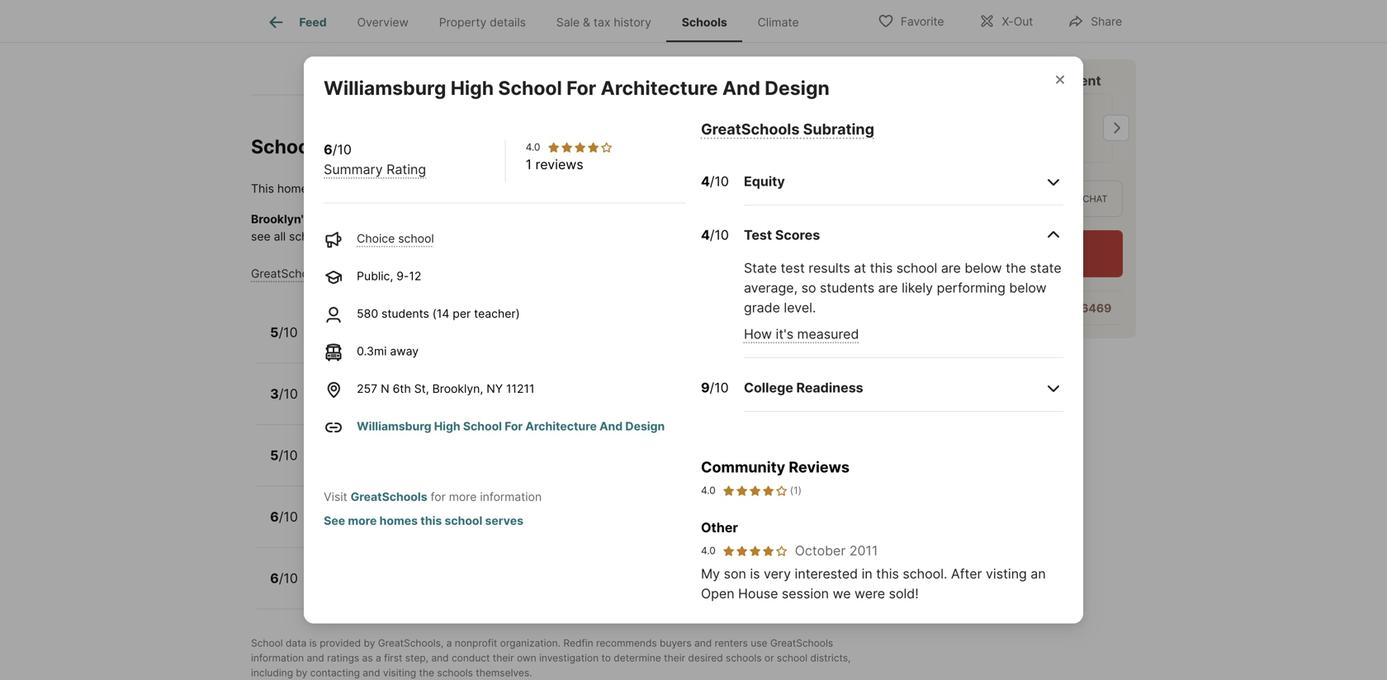 Task type: locate. For each thing, give the bounding box(es) containing it.
0 horizontal spatial 12
[[369, 520, 381, 534]]

1 vertical spatial williamsburg
[[357, 419, 431, 433]]

0 vertical spatial 6
[[324, 142, 333, 158]]

4 /10 left equity
[[701, 173, 729, 189]]

1 vertical spatial information
[[251, 652, 304, 664]]

tab list
[[251, 0, 827, 42]]

schools up this
[[251, 135, 326, 158]]

architecture down 11211
[[525, 419, 597, 433]]

a right ,
[[446, 637, 452, 649]]

schools down renters
[[726, 652, 762, 664]]

for for williamsburg high school for architecture and design element
[[567, 76, 596, 99]]

are up the performing
[[941, 260, 961, 276]]

is left not
[[413, 212, 423, 226]]

1 vertical spatial architecture
[[525, 419, 597, 433]]

public, inside williamsburg high school for architecture and design 'dialog'
[[357, 269, 393, 283]]

0 horizontal spatial redfin
[[563, 637, 593, 649]]

the down step,
[[419, 667, 434, 679]]

2 vertical spatial choice
[[394, 520, 432, 534]]

are left likely
[[878, 280, 898, 296]]

students down results
[[820, 280, 874, 296]]

at inside state test results at this school are below the state average, so students are likely performing below grade level.
[[854, 260, 866, 276]]

use
[[751, 637, 768, 649]]

to
[[827, 212, 838, 226], [601, 652, 611, 664]]

share
[[1091, 14, 1122, 28]]

12 inside williamsburg preparatory school public, 9-12 • choice school • 0.3mi
[[369, 520, 381, 534]]

0.3mi away
[[357, 344, 419, 358]]

d
[[396, 317, 406, 333]]

website
[[781, 212, 824, 226]]

williamsburg high school for architecture and design down 11211
[[357, 419, 665, 433]]

0 vertical spatial 4 /10
[[701, 173, 729, 189]]

9- right see
[[356, 520, 369, 534]]

it's
[[776, 326, 794, 342]]

1 horizontal spatial at
[[1032, 258, 1042, 270]]

2 5 /10 from the top
[[270, 447, 298, 463]]

school right or
[[777, 652, 808, 664]]

0 horizontal spatial architecture
[[525, 419, 597, 433]]

school up likely
[[896, 260, 937, 276]]

0 vertical spatial schools
[[289, 230, 331, 244]]

for for williamsburg high school for architecture and design "link"
[[505, 419, 523, 433]]

6469
[[1081, 302, 1112, 316]]

my son is very interested in this school. after visting an open house session we were sold!
[[701, 566, 1046, 602]]

0 vertical spatial 4.0
[[526, 141, 540, 153]]

12 down home.
[[409, 269, 421, 283]]

2 vertical spatial schools
[[437, 667, 473, 679]]

5 /10
[[270, 324, 298, 340], [270, 447, 298, 463]]

1 vertical spatial design
[[625, 419, 665, 433]]

school left data
[[251, 637, 283, 649]]

6 /10
[[270, 509, 298, 525], [270, 570, 298, 586]]

by right including
[[296, 667, 307, 679]]

1 vertical spatial 5 /10
[[270, 447, 298, 463]]

0 horizontal spatial at
[[854, 260, 866, 276]]

schools
[[682, 15, 727, 29], [251, 135, 326, 158]]

x-out button
[[965, 4, 1047, 38]]

1 vertical spatial more
[[348, 514, 377, 528]]

school
[[701, 212, 736, 226], [398, 232, 434, 246], [896, 260, 937, 276], [430, 397, 466, 411], [445, 514, 482, 528], [435, 520, 471, 534], [777, 652, 808, 664]]

4 left .
[[701, 173, 710, 189]]

history
[[614, 15, 651, 29]]

the down "summary rating" link on the left of the page
[[359, 182, 377, 196]]

/10 down '3 /10'
[[279, 447, 298, 463]]

greatschools inside , a nonprofit organization. redfin recommends buyers and renters use greatschools information and ratings as a
[[770, 637, 833, 649]]

1 vertical spatial 9-
[[356, 520, 369, 534]]

contacting
[[310, 667, 360, 679]]

0 horizontal spatial nyc
[[380, 182, 402, 196]]

0 horizontal spatial below
[[965, 260, 1002, 276]]

1 vertical spatial high
[[434, 419, 460, 433]]

0 vertical spatial 6 /10
[[270, 509, 298, 525]]

4 down brooklyn
[[701, 227, 710, 243]]

1 horizontal spatial schools
[[682, 15, 727, 29]]

4.0 for october
[[701, 545, 716, 557]]

choice inside john ericsson middle school 126 public, 6-8 • choice school • 0.3mi
[[389, 397, 427, 411]]

2 nyc from the left
[[540, 182, 561, 196]]

redfin up investigation
[[563, 637, 593, 649]]

0 vertical spatial a
[[955, 73, 963, 89]]

their down buyers
[[664, 652, 685, 664]]

5 inside ps 17 henry d woodworth public, prek-5 • serves this home • 0.4mi
[[386, 335, 393, 349]]

architecture for williamsburg high school for architecture and design "link"
[[525, 419, 597, 433]]

for down the &
[[567, 76, 596, 99]]

rating 4.0 out of 5 element up son
[[722, 545, 788, 558]]

measured
[[797, 326, 859, 342]]

0 horizontal spatial their
[[493, 652, 514, 664]]

tour left via
[[1007, 193, 1032, 204]]

1 horizontal spatial more
[[449, 490, 477, 504]]

schools inside tab
[[682, 15, 727, 29]]

1 vertical spatial choice
[[389, 397, 427, 411]]

4 /10 left test
[[701, 227, 729, 243]]

1 horizontal spatial schools
[[437, 667, 473, 679]]

(929) 552-6469
[[1019, 302, 1112, 316]]

1 their from the left
[[493, 652, 514, 664]]

1 vertical spatial in
[[862, 566, 873, 582]]

0 vertical spatial williamsburg
[[324, 76, 446, 99]]

is left within
[[311, 182, 320, 196]]

1 vertical spatial 0.3mi
[[479, 397, 509, 411]]

1 vertical spatial home
[[470, 335, 500, 349]]

1 nyc from the left
[[380, 182, 402, 196]]

school down brooklyn's enrollment policy is not based solely on geography. in the top of the page
[[398, 232, 434, 246]]

by up as
[[364, 637, 375, 649]]

5 down the henry
[[386, 335, 393, 349]]

school down .
[[701, 212, 736, 226]]

state
[[744, 260, 777, 276]]

1 horizontal spatial to
[[827, 212, 838, 226]]

0 vertical spatial and
[[722, 76, 760, 99]]

schools inside 'please check the school district website to see all schools serving this home.'
[[289, 230, 331, 244]]

12 down greatschools link
[[369, 520, 381, 534]]

to down recommends
[[601, 652, 611, 664]]

summary down serving
[[328, 267, 379, 281]]

in left the person
[[931, 193, 940, 204]]

williamsburg high school for architecture and design
[[324, 76, 830, 99], [357, 419, 665, 433]]

level.
[[784, 300, 816, 316]]

october 2011
[[795, 543, 878, 559]]

in up were
[[862, 566, 873, 582]]

summary inside 6 /10 summary rating
[[324, 161, 383, 178]]

2 4 /10 from the top
[[701, 227, 729, 243]]

0 horizontal spatial and
[[600, 419, 623, 433]]

chat
[[1083, 193, 1108, 204]]

today
[[1002, 258, 1030, 270]]

williamsburg high school for architecture and design down sale
[[324, 76, 830, 99]]

0 horizontal spatial information
[[251, 652, 304, 664]]

1 vertical spatial 4 /10
[[701, 227, 729, 243]]

their up the themselves. at the bottom left of the page
[[493, 652, 514, 664]]

at for 8:00
[[1032, 258, 1042, 270]]

the left state
[[1006, 260, 1026, 276]]

williamsburg inside williamsburg high school for architecture and design element
[[324, 76, 446, 99]]

tour with a redfin premier agent
[[891, 73, 1101, 89]]

x-
[[1002, 14, 1014, 28]]

9- inside williamsburg high school for architecture and design 'dialog'
[[396, 269, 409, 283]]

greatschools up equity
[[701, 120, 800, 138]]

home down teacher) in the top left of the page
[[470, 335, 500, 349]]

information up serves
[[480, 490, 542, 504]]

nyc
[[380, 182, 402, 196], [540, 182, 561, 196]]

this down woodworth
[[447, 335, 467, 349]]

1 horizontal spatial nyc
[[540, 182, 561, 196]]

tour left with
[[891, 73, 920, 89]]

1 vertical spatial summary
[[328, 267, 379, 281]]

.
[[719, 182, 722, 196]]

None button
[[901, 92, 967, 164], [974, 93, 1040, 163], [1047, 93, 1113, 163], [901, 92, 967, 164], [974, 93, 1040, 163], [1047, 93, 1113, 163]]

0 vertical spatial choice
[[357, 232, 395, 246]]

9
[[701, 380, 710, 396]]

below up (929)
[[1009, 280, 1047, 296]]

0 vertical spatial high
[[451, 76, 494, 99]]

public,
[[357, 269, 393, 283], [316, 335, 353, 349], [316, 397, 353, 411], [316, 520, 353, 534]]

redfin inside , a nonprofit organization. redfin recommends buyers and renters use greatschools information and ratings as a
[[563, 637, 593, 649]]

rating 4.0 out of 5 element down community
[[722, 483, 788, 498]]

rating down choice school link
[[383, 267, 417, 281]]

a right as
[[376, 652, 381, 664]]

1 horizontal spatial home
[[470, 335, 500, 349]]

12 inside williamsburg high school for architecture and design 'dialog'
[[409, 269, 421, 283]]

to inside 'please check the school district website to see all schools serving this home.'
[[827, 212, 838, 226]]

investigation
[[539, 652, 599, 664]]

themselves.
[[476, 667, 532, 679]]

this up the sold!
[[876, 566, 899, 582]]

first
[[384, 652, 402, 664]]

0 horizontal spatial for
[[505, 419, 523, 433]]

redfin
[[966, 73, 1007, 89], [563, 637, 593, 649]]

high down property details tab
[[451, 76, 494, 99]]

williamsburg for williamsburg high school for architecture and design "link"
[[357, 419, 431, 433]]

school inside john ericsson middle school 126 public, 6-8 • choice school • 0.3mi
[[458, 379, 502, 395]]

9- down choice school link
[[396, 269, 409, 283]]

is inside my son is very interested in this school. after visting an open house session we were sold!
[[750, 566, 760, 582]]

students
[[820, 280, 874, 296], [381, 307, 429, 321]]

0 vertical spatial by
[[364, 637, 375, 649]]

the right check
[[679, 212, 697, 226]]

school inside williamsburg preparatory school public, 9-12 • choice school • 0.3mi
[[435, 520, 471, 534]]

5 left ps
[[270, 324, 279, 340]]

greatschools up 'homes'
[[351, 490, 427, 504]]

580
[[357, 307, 378, 321]]

this down 'visit greatschools for more information'
[[420, 514, 442, 528]]

public, down the visit
[[316, 520, 353, 534]]

students up serves
[[381, 307, 429, 321]]

reviews
[[535, 156, 583, 173]]

rating 4.0 out of 5 element
[[547, 141, 613, 154], [722, 483, 788, 498], [722, 545, 788, 558]]

5 /10 left ps
[[270, 324, 298, 340]]

data
[[286, 637, 307, 649]]

9- inside williamsburg preparatory school public, 9-12 • choice school • 0.3mi
[[356, 520, 369, 534]]

/10 left college
[[710, 380, 729, 396]]

grade
[[744, 300, 780, 316]]

1 vertical spatial rating
[[383, 267, 417, 281]]

choice down policy
[[357, 232, 395, 246]]

• left serves
[[474, 520, 481, 534]]

-
[[662, 182, 668, 196]]

0.3mi inside williamsburg high school for architecture and design 'dialog'
[[357, 344, 387, 358]]

williamsburg for williamsburg high school for architecture and design element
[[324, 76, 446, 99]]

at right results
[[854, 260, 866, 276]]

this down test scores dropdown button
[[870, 260, 893, 276]]

1 6 /10 from the top
[[270, 509, 298, 525]]

0 vertical spatial summary
[[324, 161, 383, 178]]

schools right history
[[682, 15, 727, 29]]

0 vertical spatial in
[[931, 193, 940, 204]]

please
[[604, 212, 640, 226]]

1 vertical spatial williamsburg high school for architecture and design
[[357, 419, 665, 433]]

more right for
[[449, 490, 477, 504]]

1 horizontal spatial for
[[567, 76, 596, 99]]

rating 4.0 out of 5 element up reviews
[[547, 141, 613, 154]]

and up contacting
[[307, 652, 324, 664]]

list box
[[891, 180, 1123, 217]]

at left 8:00
[[1032, 258, 1042, 270]]

premier
[[1010, 73, 1061, 89]]

schools tab
[[667, 2, 742, 42]]

552-
[[1053, 302, 1081, 316]]

property details tab
[[424, 2, 541, 42]]

and down as
[[363, 667, 380, 679]]

october
[[795, 543, 846, 559]]

0 vertical spatial design
[[765, 76, 830, 99]]

6 inside 6 /10 summary rating
[[324, 142, 333, 158]]

0 vertical spatial 12
[[409, 269, 421, 283]]

0 vertical spatial schools
[[682, 15, 727, 29]]

1 vertical spatial 12
[[369, 520, 381, 534]]

greatschools
[[701, 120, 800, 138], [251, 267, 324, 281], [351, 490, 427, 504], [378, 637, 441, 649], [770, 637, 833, 649]]

public, down 17
[[316, 335, 353, 349]]

very
[[764, 566, 791, 582]]

2 vertical spatial 4.0
[[701, 545, 716, 557]]

(929) 552-6469 link
[[1019, 302, 1112, 316]]

1 horizontal spatial and
[[722, 76, 760, 99]]

below
[[965, 260, 1002, 276], [1009, 280, 1047, 296]]

0 vertical spatial home
[[277, 182, 308, 196]]

0.3mi inside john ericsson middle school 126 public, 6-8 • choice school • 0.3mi
[[479, 397, 509, 411]]

choice down preparatory
[[394, 520, 432, 534]]

check
[[643, 212, 676, 226]]

public, inside ps 17 henry d woodworth public, prek-5 • serves this home • 0.4mi
[[316, 335, 353, 349]]

schools down 'conduct'
[[437, 667, 473, 679]]

4.0 up 1
[[526, 141, 540, 153]]

0 vertical spatial 9-
[[396, 269, 409, 283]]

visit greatschools for more information
[[324, 490, 542, 504]]

1 vertical spatial a
[[446, 637, 452, 649]]

0 horizontal spatial 9-
[[356, 520, 369, 534]]

1 horizontal spatial their
[[664, 652, 685, 664]]

1 horizontal spatial 9-
[[396, 269, 409, 283]]

school left 126
[[458, 379, 502, 395]]

/10 left john
[[279, 386, 298, 402]]

ps
[[316, 317, 334, 333]]

determine
[[614, 652, 661, 664]]

tour up test scores dropdown button
[[902, 193, 928, 204]]

greatschools up districts,
[[770, 637, 833, 649]]

at inside the next available: today at 8:00 pm button
[[1032, 258, 1042, 270]]

0 horizontal spatial are
[[878, 280, 898, 296]]

0 vertical spatial williamsburg high school for architecture and design
[[324, 76, 830, 99]]

and for williamsburg high school for architecture and design element
[[722, 76, 760, 99]]

nyc down 1 reviews
[[540, 182, 561, 196]]

state test results at this school are below the state average, so students are likely performing below grade level.
[[744, 260, 1062, 316]]

2 vertical spatial 0.3mi
[[484, 520, 514, 534]]

rating 4.0 out of 5 element for 1 reviews
[[547, 141, 613, 154]]

1 vertical spatial below
[[1009, 280, 1047, 296]]

0 vertical spatial more
[[449, 490, 477, 504]]

0 horizontal spatial schools
[[289, 230, 331, 244]]

architecture down history
[[601, 76, 718, 99]]

a right with
[[955, 73, 963, 89]]

brooklyn,
[[432, 382, 483, 396]]

0 vertical spatial 5 /10
[[270, 324, 298, 340]]

5 down 3
[[270, 447, 279, 463]]

at for this
[[854, 260, 866, 276]]

2 vertical spatial williamsburg
[[316, 502, 402, 518]]

0 horizontal spatial by
[[296, 667, 307, 679]]

0 vertical spatial architecture
[[601, 76, 718, 99]]

this home is within the
[[251, 182, 380, 196]]

public, 9-12
[[357, 269, 421, 283]]

0.3mi inside williamsburg preparatory school public, 9-12 • choice school • 0.3mi
[[484, 520, 514, 534]]

1 horizontal spatial are
[[941, 260, 961, 276]]

based
[[447, 212, 482, 226]]

schools right all
[[289, 230, 331, 244]]

0 vertical spatial 4
[[701, 173, 710, 189]]

the inside 'please check the school district website to see all schools serving this home.'
[[679, 212, 697, 226]]

nyc down "summary rating" link on the left of the page
[[380, 182, 402, 196]]

0 vertical spatial students
[[820, 280, 874, 296]]

this inside state test results at this school are below the state average, so students are likely performing below grade level.
[[870, 260, 893, 276]]

1 horizontal spatial design
[[765, 76, 830, 99]]

1 horizontal spatial a
[[446, 637, 452, 649]]

6 /10 up data
[[270, 570, 298, 586]]

• down brooklyn,
[[469, 397, 476, 411]]

17
[[337, 317, 351, 333]]

williamsburg high school for architecture and design dialog
[[304, 57, 1083, 624]]

rating 4.0 out of 5 element for october 2011
[[722, 545, 788, 558]]

1 vertical spatial 4
[[701, 227, 710, 243]]

4 /10
[[701, 173, 729, 189], [701, 227, 729, 243]]

2 horizontal spatial a
[[955, 73, 963, 89]]

public, down john
[[316, 397, 353, 411]]

prek-
[[356, 335, 386, 349]]

public, up 580
[[357, 269, 393, 283]]

feed
[[299, 15, 327, 29]]

equity button
[[744, 159, 1063, 206]]

nyc geog district #14 - brooklyn .
[[540, 182, 722, 196]]

tab list containing feed
[[251, 0, 827, 42]]

1 vertical spatial schools
[[726, 652, 762, 664]]

1 horizontal spatial by
[[364, 637, 375, 649]]

as
[[362, 652, 373, 664]]

0 vertical spatial 0.3mi
[[357, 344, 387, 358]]

district
[[597, 182, 636, 196]]

9 /10
[[701, 380, 729, 396]]

(14
[[432, 307, 449, 321]]

per
[[453, 307, 471, 321]]

1 vertical spatial by
[[296, 667, 307, 679]]

list box containing tour in person
[[891, 180, 1123, 217]]

8
[[369, 397, 376, 411]]

conduct
[[452, 652, 490, 664]]

1 vertical spatial 6 /10
[[270, 570, 298, 586]]

home right this
[[277, 182, 308, 196]]

1 horizontal spatial information
[[480, 490, 542, 504]]

0 vertical spatial redfin
[[966, 73, 1007, 89]]

in inside my son is very interested in this school. after visting an open house session we were sold!
[[862, 566, 873, 582]]

1 vertical spatial students
[[381, 307, 429, 321]]

126
[[505, 379, 529, 395]]

0 vertical spatial information
[[480, 490, 542, 504]]

sold!
[[889, 586, 919, 602]]

0 vertical spatial for
[[567, 76, 596, 99]]

are
[[941, 260, 961, 276], [878, 280, 898, 296]]

redfin right with
[[966, 73, 1007, 89]]



Task type: describe. For each thing, give the bounding box(es) containing it.
greatschools summary rating
[[251, 267, 417, 281]]

nyc chancellor's office
[[380, 182, 513, 196]]

climate
[[758, 15, 799, 29]]

in inside list box
[[931, 193, 940, 204]]

greatschools subrating
[[701, 120, 874, 138]]

next
[[931, 258, 953, 270]]

ps 17 henry d woodworth public, prek-5 • serves this home • 0.4mi
[[316, 317, 544, 349]]

,
[[441, 637, 444, 649]]

rating inside 6 /10 summary rating
[[387, 161, 426, 178]]

and for williamsburg high school for architecture and design "link"
[[600, 419, 623, 433]]

williamsburg high school for architecture and design element
[[324, 57, 849, 100]]

visit
[[324, 490, 347, 504]]

overview tab
[[342, 2, 424, 42]]

is for my son is very interested in this school. after visting an open house session we were sold!
[[750, 566, 760, 582]]

2 4 from the top
[[701, 227, 710, 243]]

greatschools up step,
[[378, 637, 441, 649]]

subrating
[[803, 120, 874, 138]]

(1)
[[790, 485, 802, 497]]

st,
[[414, 382, 429, 396]]

teacher)
[[474, 307, 520, 321]]

nyc for nyc chancellor's office
[[380, 182, 402, 196]]

next available: today at 8:00 pm button
[[891, 231, 1123, 278]]

/10 left test
[[710, 227, 729, 243]]

1
[[526, 156, 532, 173]]

college readiness button
[[744, 365, 1063, 412]]

school inside williamsburg high school for architecture and design element
[[498, 76, 562, 99]]

to inside first step, and conduct their own investigation to determine their desired schools or school districts, including by contacting and visiting the schools themselves.
[[601, 652, 611, 664]]

pm
[[1068, 258, 1083, 270]]

/10 up data
[[279, 570, 298, 586]]

1 vertical spatial 4.0
[[701, 485, 716, 497]]

tour for tour via video chat
[[1007, 193, 1032, 204]]

visiting
[[383, 667, 416, 679]]

1 horizontal spatial below
[[1009, 280, 1047, 296]]

greatschools down all
[[251, 267, 324, 281]]

1 vertical spatial rating 4.0 out of 5 element
[[722, 483, 788, 498]]

recommends
[[596, 637, 657, 649]]

high for williamsburg high school for architecture and design "link"
[[434, 419, 460, 433]]

feed link
[[266, 12, 327, 32]]

on
[[521, 212, 535, 226]]

school down for
[[445, 514, 482, 528]]

agent
[[1064, 73, 1101, 89]]

or
[[765, 652, 774, 664]]

please check the school district website to see all schools serving this home.
[[251, 212, 838, 244]]

1 5 /10 from the top
[[270, 324, 298, 340]]

0 horizontal spatial schools
[[251, 135, 326, 158]]

details
[[490, 15, 526, 29]]

home inside ps 17 henry d woodworth public, prek-5 • serves this home • 0.4mi
[[470, 335, 500, 349]]

is for this home is within the
[[311, 182, 320, 196]]

performing
[[937, 280, 1006, 296]]

we
[[833, 586, 851, 602]]

middle
[[411, 379, 455, 395]]

the inside state test results at this school are below the state average, so students are likely performing below grade level.
[[1006, 260, 1026, 276]]

architecture for williamsburg high school for architecture and design element
[[601, 76, 718, 99]]

likely
[[902, 280, 933, 296]]

home.
[[401, 230, 435, 244]]

information inside , a nonprofit organization. redfin recommends buyers and renters use greatschools information and ratings as a
[[251, 652, 304, 664]]

/10 left equity
[[710, 173, 729, 189]]

1 vertical spatial are
[[878, 280, 898, 296]]

this inside ps 17 henry d woodworth public, prek-5 • serves this home • 0.4mi
[[447, 335, 467, 349]]

2 6 /10 from the top
[[270, 570, 298, 586]]

and up desired
[[694, 637, 712, 649]]

average,
[[744, 280, 798, 296]]

• down greatschools link
[[384, 520, 391, 534]]

how it's measured link
[[744, 326, 859, 342]]

11211
[[506, 382, 535, 396]]

nonprofit
[[455, 637, 497, 649]]

test
[[744, 227, 772, 243]]

2 horizontal spatial schools
[[726, 652, 762, 664]]

results
[[809, 260, 850, 276]]

greatschools summary rating link
[[251, 267, 417, 281]]

0 horizontal spatial a
[[376, 652, 381, 664]]

choice school link
[[357, 232, 434, 246]]

policy
[[376, 212, 411, 226]]

district
[[740, 212, 778, 226]]

ericsson
[[352, 379, 408, 395]]

information inside williamsburg high school for architecture and design 'dialog'
[[480, 490, 542, 504]]

1 4 from the top
[[701, 173, 710, 189]]

test scores button
[[744, 212, 1063, 258]]

with
[[923, 73, 952, 89]]

overview
[[357, 15, 409, 29]]

office
[[478, 182, 513, 196]]

own
[[517, 652, 536, 664]]

ny
[[486, 382, 503, 396]]

students inside state test results at this school are below the state average, so students are likely performing below grade level.
[[820, 280, 874, 296]]

design for williamsburg high school for architecture and design "link"
[[625, 419, 665, 433]]

• right 8
[[379, 397, 385, 411]]

college readiness
[[744, 380, 863, 396]]

share button
[[1054, 4, 1136, 38]]

an
[[1031, 566, 1046, 582]]

4.0 for 1
[[526, 141, 540, 153]]

2011
[[849, 543, 878, 559]]

0 vertical spatial are
[[941, 260, 961, 276]]

2 vertical spatial 6
[[270, 570, 279, 586]]

choice inside williamsburg preparatory school public, 9-12 • choice school • 0.3mi
[[394, 520, 432, 534]]

school data is provided by greatschools
[[251, 637, 441, 649]]

climate tab
[[742, 2, 814, 42]]

choice inside williamsburg high school for architecture and design 'dialog'
[[357, 232, 395, 246]]

out
[[1014, 14, 1033, 28]]

via
[[1035, 193, 1050, 204]]

1 4 /10 from the top
[[701, 173, 729, 189]]

2 their from the left
[[664, 652, 685, 664]]

design for williamsburg high school for architecture and design element
[[765, 76, 830, 99]]

organization.
[[500, 637, 561, 649]]

williamsburg inside williamsburg preparatory school public, 9-12 • choice school • 0.3mi
[[316, 502, 402, 518]]

tax
[[594, 15, 611, 29]]

school inside john ericsson middle school 126 public, 6-8 • choice school • 0.3mi
[[430, 397, 466, 411]]

8:00
[[1044, 258, 1065, 270]]

school inside 'please check the school district website to see all schools serving this home.'
[[701, 212, 736, 226]]

1 reviews
[[526, 156, 583, 173]]

williamsburg high school for architecture and design for williamsburg high school for architecture and design "link"
[[357, 419, 665, 433]]

school inside williamsburg preparatory school public, 9-12 • choice school • 0.3mi
[[485, 502, 529, 518]]

john
[[316, 379, 348, 395]]

this inside my son is very interested in this school. after visting an open house session we were sold!
[[876, 566, 899, 582]]

• down d
[[396, 335, 403, 349]]

/10 left see
[[279, 509, 298, 525]]

0 horizontal spatial home
[[277, 182, 308, 196]]

provided
[[320, 637, 361, 649]]

1 horizontal spatial redfin
[[966, 73, 1007, 89]]

tour for tour in person
[[902, 193, 928, 204]]

0 horizontal spatial more
[[348, 514, 377, 528]]

serves
[[485, 514, 523, 528]]

away
[[390, 344, 419, 358]]

school.
[[903, 566, 947, 582]]

buyers
[[660, 637, 692, 649]]

reviews
[[789, 458, 850, 476]]

school inside state test results at this school are below the state average, so students are likely performing below grade level.
[[896, 260, 937, 276]]

, a nonprofit organization. redfin recommends buyers and renters use greatschools information and ratings as a
[[251, 637, 833, 664]]

/10 left ps
[[279, 324, 298, 340]]

not
[[426, 212, 444, 226]]

public, inside john ericsson middle school 126 public, 6-8 • choice school • 0.3mi
[[316, 397, 353, 411]]

state
[[1030, 260, 1062, 276]]

• left 0.4mi
[[504, 335, 510, 349]]

sale & tax history tab
[[541, 2, 667, 42]]

/10 inside 6 /10 summary rating
[[333, 142, 352, 158]]

were
[[855, 586, 885, 602]]

how it's measured
[[744, 326, 859, 342]]

williamsburg high school for architecture and design for williamsburg high school for architecture and design element
[[324, 76, 830, 99]]

next image
[[1103, 115, 1130, 141]]

including
[[251, 667, 293, 679]]

serves
[[406, 335, 443, 349]]

other
[[701, 520, 738, 536]]

0 vertical spatial below
[[965, 260, 1002, 276]]

1 vertical spatial 6
[[270, 509, 279, 525]]

visting
[[986, 566, 1027, 582]]

the inside first step, and conduct their own investigation to determine their desired schools or school districts, including by contacting and visiting the schools themselves.
[[419, 667, 434, 679]]

available:
[[956, 258, 999, 270]]

3 /10
[[270, 386, 298, 402]]

favorite
[[901, 14, 944, 28]]

and down ,
[[431, 652, 449, 664]]

see more homes this school serves link
[[324, 514, 523, 528]]

nyc chancellor's office link
[[380, 182, 513, 196]]

school inside first step, and conduct their own investigation to determine their desired schools or school districts, including by contacting and visiting the schools themselves.
[[777, 652, 808, 664]]

is for school data is provided by greatschools
[[309, 637, 317, 649]]

tour for tour with a redfin premier agent
[[891, 73, 920, 89]]

school down ny
[[463, 419, 502, 433]]

this inside 'please check the school district website to see all schools serving this home.'
[[378, 230, 398, 244]]

interested
[[795, 566, 858, 582]]

tour via video chat
[[1007, 193, 1108, 204]]

preparatory
[[405, 502, 482, 518]]

&
[[583, 15, 590, 29]]

high for williamsburg high school for architecture and design element
[[451, 76, 494, 99]]

nyc for nyc geog district #14 - brooklyn .
[[540, 182, 561, 196]]

ratings
[[327, 652, 359, 664]]

test scores
[[744, 227, 820, 243]]

renters
[[715, 637, 748, 649]]

public, inside williamsburg preparatory school public, 9-12 • choice school • 0.3mi
[[316, 520, 353, 534]]

by inside first step, and conduct their own investigation to determine their desired schools or school districts, including by contacting and visiting the schools themselves.
[[296, 667, 307, 679]]



Task type: vqa. For each thing, say whether or not it's contained in the screenshot.
For in the 'element'
yes



